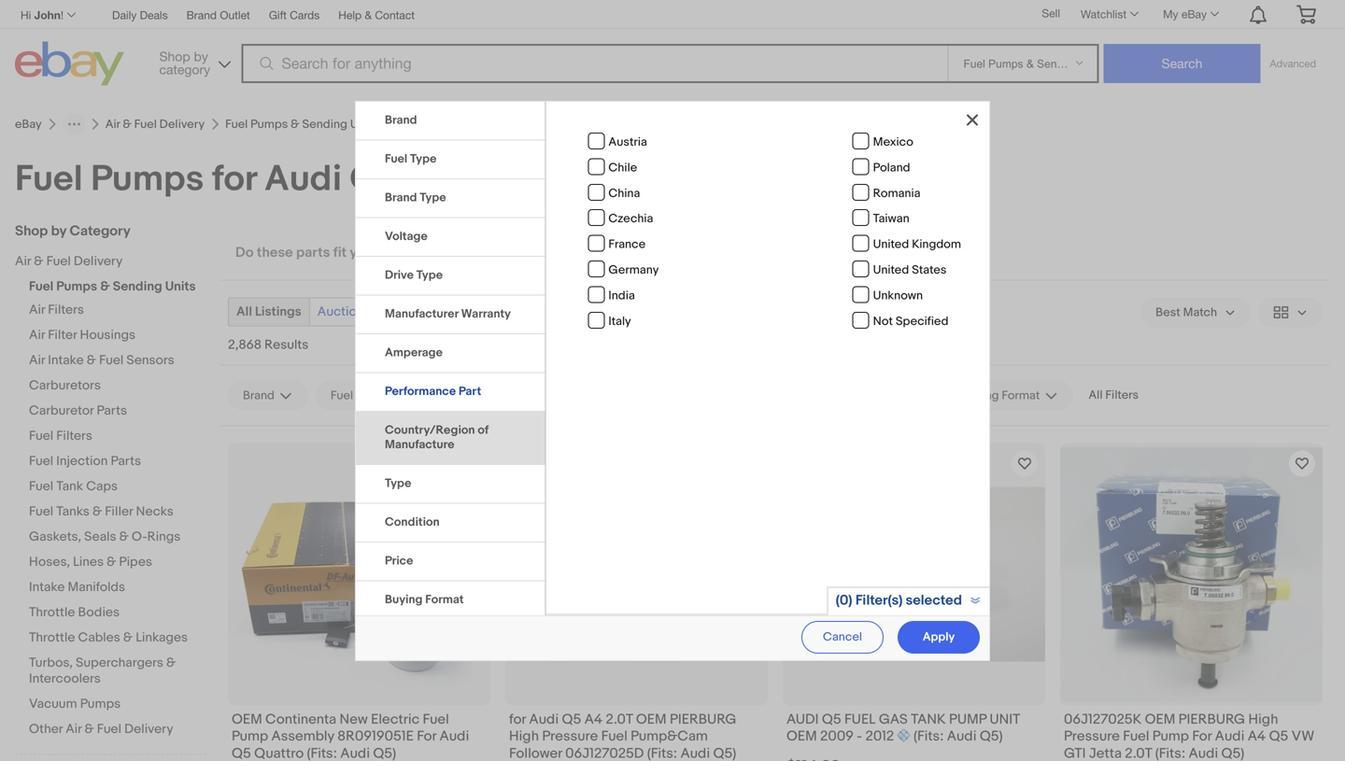 Task type: locate. For each thing, give the bounding box(es) containing it.
fuel inside "(0) filter(s) selected" "dialog"
[[385, 152, 408, 166]]

manufacture
[[385, 438, 455, 452]]

1 vertical spatial all
[[1089, 388, 1103, 403]]

fuel pumps & sending units link
[[225, 117, 378, 132]]

tab list
[[356, 102, 545, 761]]

0 horizontal spatial all
[[236, 304, 252, 320]]

pierburg inside 06j127025k oem pierburg high pressure fuel pump for audi a4 q5 vw gti jetta 2.0t (fits: audi q5)
[[1179, 711, 1246, 728]]

1 vertical spatial parts
[[111, 454, 141, 469]]

pressure down 06j127025k
[[1064, 728, 1120, 745]]

it
[[404, 304, 412, 320]]

pierburg
[[670, 711, 737, 728], [1179, 711, 1246, 728]]

2 for from the left
[[1192, 728, 1212, 745]]

2 throttle from the top
[[29, 630, 75, 646]]

1 horizontal spatial ebay
[[1182, 7, 1207, 21]]

1 horizontal spatial pump
[[1153, 728, 1189, 745]]

a4 inside 06j127025k oem pierburg high pressure fuel pump for audi a4 q5 vw gti jetta 2.0t (fits: audi q5)
[[1248, 728, 1266, 745]]

(fits: down assembly
[[307, 745, 337, 761]]

sending
[[302, 117, 348, 132], [113, 279, 162, 295]]

1 vertical spatial filters
[[1106, 388, 1139, 403]]

0 vertical spatial ebay
[[1182, 7, 1207, 21]]

0 horizontal spatial sending
[[113, 279, 162, 295]]

0 vertical spatial united
[[873, 237, 909, 252]]

banner
[[15, 0, 1330, 91]]

1 horizontal spatial high
[[1249, 711, 1279, 728]]

type up condition
[[385, 476, 411, 491]]

united kingdom
[[873, 237, 961, 252]]

country/region of manufacture
[[385, 423, 489, 452]]

oem continenta new electric fuel pump assembly 8r0919051e for audi q5 quattro image
[[228, 443, 491, 706]]

advanced
[[1270, 57, 1316, 70]]

delivery down vacuum pumps link
[[124, 722, 173, 738]]

all
[[236, 304, 252, 320], [1089, 388, 1103, 403]]

brand for brand
[[385, 113, 417, 128]]

air & fuel delivery link down category
[[15, 254, 192, 271]]

q5
[[350, 158, 399, 201], [562, 711, 581, 728], [822, 711, 841, 728], [1269, 728, 1289, 745], [232, 745, 251, 761]]

daily deals
[[112, 8, 168, 21]]

(fits: inside oem continenta new electric fuel pump assembly 8r0919051e for audi q5 quattro (fits: audi q5)
[[307, 745, 337, 761]]

(fits: right jetta
[[1155, 745, 1186, 761]]

air intake & fuel sensors link
[[29, 353, 206, 370]]

0 vertical spatial brand
[[186, 8, 217, 21]]

2 pump from the left
[[1153, 728, 1189, 745]]

turbos, superchargers & intercoolers link
[[29, 655, 206, 689]]

0 horizontal spatial pump
[[232, 728, 268, 745]]

q5 up 06j127025d
[[562, 711, 581, 728]]

type up brand type
[[410, 152, 437, 166]]

1 vertical spatial delivery
[[74, 254, 123, 270]]

tab list containing brand
[[356, 102, 545, 761]]

cables
[[78, 630, 120, 646]]

brand type
[[385, 191, 446, 205]]

romania
[[873, 186, 921, 201]]

continenta
[[265, 711, 336, 728]]

cancel button
[[802, 621, 884, 654]]

0 horizontal spatial high
[[509, 728, 539, 745]]

my
[[1163, 7, 1179, 21]]

united up unknown
[[873, 263, 909, 277]]

1 horizontal spatial units
[[350, 117, 378, 132]]

1 horizontal spatial 2.0t
[[1125, 745, 1152, 761]]

your shopping cart image
[[1296, 5, 1317, 24]]

1 for from the left
[[417, 728, 436, 745]]

q5)
[[980, 728, 1003, 745], [373, 745, 396, 761], [713, 745, 736, 761], [1222, 745, 1245, 761]]

1 horizontal spatial sending
[[302, 117, 348, 132]]

brand left outlet
[[186, 8, 217, 21]]

tap to watch item - oem continenta new electric fuel pump assembly 8r0919051e for audi q5 quattro image
[[457, 451, 483, 477]]

ebay inside the account navigation
[[1182, 7, 1207, 21]]

buy
[[380, 304, 401, 320]]

for up do
[[212, 158, 257, 201]]

cancel
[[823, 630, 862, 645]]

throttle up turbos,
[[29, 630, 75, 646]]

2 vertical spatial filters
[[56, 428, 92, 444]]

seals
[[84, 529, 116, 545]]

air & fuel delivery link up fuel pumps for audi q5
[[105, 117, 205, 132]]

unknown
[[873, 289, 923, 303]]

(fits: down tank
[[914, 728, 944, 745]]

pressure
[[542, 728, 598, 745], [1064, 728, 1120, 745]]

pumps up other air & fuel delivery link
[[80, 697, 121, 712]]

06j127025k oem pierburg high pressure fuel pump for audi a4 q5 vw gti jetta 2.0t (fits: audi q5)
[[1064, 711, 1315, 761]]

ebay
[[1182, 7, 1207, 21], [15, 117, 42, 132]]

1 horizontal spatial for
[[509, 711, 526, 728]]

category
[[70, 223, 131, 240]]

2.0t up 06j127025d
[[606, 711, 633, 728]]

for up follower
[[509, 711, 526, 728]]

2 united from the top
[[873, 263, 909, 277]]

oem right 06j127025k
[[1145, 711, 1176, 728]]

2 pierburg from the left
[[1179, 711, 1246, 728]]

filters
[[48, 302, 84, 318], [1106, 388, 1139, 403], [56, 428, 92, 444]]

vacuum pumps link
[[29, 697, 206, 714]]

intake down the hoses,
[[29, 580, 65, 596]]

delivery down category
[[74, 254, 123, 270]]

0 horizontal spatial 2.0t
[[606, 711, 633, 728]]

vehicle?
[[381, 244, 435, 261]]

oem down audi
[[787, 728, 817, 745]]

high inside 06j127025k oem pierburg high pressure fuel pump for audi a4 q5 vw gti jetta 2.0t (fits: audi q5)
[[1249, 711, 1279, 728]]

a4
[[584, 711, 603, 728], [1248, 728, 1266, 745]]

for
[[417, 728, 436, 745], [1192, 728, 1212, 745]]

q5) inside audi q5 fuel gas tank pump unit oem 2009 - 2012 💠 (fits: audi q5)
[[980, 728, 1003, 745]]

1 horizontal spatial pierburg
[[1179, 711, 1246, 728]]

oem up quattro
[[232, 711, 262, 728]]

voltage
[[385, 229, 428, 244]]

all inside button
[[1089, 388, 1103, 403]]

0 vertical spatial 2.0t
[[606, 711, 633, 728]]

1 vertical spatial ebay
[[15, 117, 42, 132]]

None submit
[[1104, 44, 1261, 83]]

other air & fuel delivery link
[[29, 722, 206, 740]]

pressure inside 06j127025k oem pierburg high pressure fuel pump for audi a4 q5 vw gti jetta 2.0t (fits: audi q5)
[[1064, 728, 1120, 745]]

a4 left vw
[[1248, 728, 1266, 745]]

0 horizontal spatial ebay
[[15, 117, 42, 132]]

(fits:
[[914, 728, 944, 745], [307, 745, 337, 761], [647, 745, 677, 761], [1155, 745, 1186, 761]]

1 pump from the left
[[232, 728, 268, 745]]

parts
[[296, 244, 330, 261]]

1 vertical spatial intake
[[29, 580, 65, 596]]

0 vertical spatial delivery
[[159, 117, 205, 132]]

high inside for audi q5 a4 2.0t oem pierburg high pressure fuel pump&cam follower 06j127025d (fits: audi q5)
[[509, 728, 539, 745]]

0 vertical spatial units
[[350, 117, 378, 132]]

2 vertical spatial brand
[[385, 191, 417, 205]]

specified
[[896, 314, 949, 329]]

0 horizontal spatial for
[[212, 158, 257, 201]]

0 vertical spatial sending
[[302, 117, 348, 132]]

france
[[609, 237, 646, 252]]

rings
[[147, 529, 181, 545]]

china
[[609, 186, 640, 201]]

united
[[873, 237, 909, 252], [873, 263, 909, 277]]

oem inside for audi q5 a4 2.0t oem pierburg high pressure fuel pump&cam follower 06j127025d (fits: audi q5)
[[636, 711, 667, 728]]

oem
[[232, 711, 262, 728], [636, 711, 667, 728], [1145, 711, 1176, 728], [787, 728, 817, 745]]

oem up pump&cam on the bottom of page
[[636, 711, 667, 728]]

0 vertical spatial all
[[236, 304, 252, 320]]

(0) filter(s) selected
[[836, 592, 962, 609]]

0 horizontal spatial pressure
[[542, 728, 598, 745]]

brand for brand type
[[385, 191, 417, 205]]

(0) filter(s) selected dialog
[[0, 0, 1345, 761]]

out
[[468, 244, 489, 261]]

pump&cam
[[631, 728, 708, 745]]

pumps down air & fuel delivery
[[91, 158, 204, 201]]

a4 up 06j127025d
[[584, 711, 603, 728]]

1 horizontal spatial all
[[1089, 388, 1103, 403]]

sending inside air & fuel delivery fuel pumps & sending units air filters air filter housings air intake & fuel sensors carburetors carburetor parts fuel filters fuel injection parts fuel tank caps fuel tanks & filler necks gaskets, seals & o-rings hoses, lines & pipes intake manifolds throttle bodies throttle cables & linkages turbos, superchargers & intercoolers vacuum pumps other air & fuel delivery
[[113, 279, 162, 295]]

1 vertical spatial 2.0t
[[1125, 745, 1152, 761]]

delivery for air & fuel delivery fuel pumps & sending units air filters air filter housings air intake & fuel sensors carburetors carburetor parts fuel filters fuel injection parts fuel tank caps fuel tanks & filler necks gaskets, seals & o-rings hoses, lines & pipes intake manifolds throttle bodies throttle cables & linkages turbos, superchargers & intercoolers vacuum pumps other air & fuel delivery
[[74, 254, 123, 270]]

brand inside the account navigation
[[186, 8, 217, 21]]

gaskets,
[[29, 529, 81, 545]]

pressure up 06j127025d
[[542, 728, 598, 745]]

results
[[265, 337, 309, 353]]

1 vertical spatial units
[[165, 279, 196, 295]]

1 vertical spatial united
[[873, 263, 909, 277]]

1 horizontal spatial pressure
[[1064, 728, 1120, 745]]

type
[[410, 152, 437, 166], [420, 191, 446, 205], [416, 268, 443, 283], [385, 476, 411, 491]]

1 vertical spatial sending
[[113, 279, 162, 295]]

pressure inside for audi q5 a4 2.0t oem pierburg high pressure fuel pump&cam follower 06j127025d (fits: audi q5)
[[542, 728, 598, 745]]

q5 up "voltage"
[[350, 158, 399, 201]]

(fits: down pump&cam on the bottom of page
[[647, 745, 677, 761]]

1 pressure from the left
[[542, 728, 598, 745]]

intake manifolds link
[[29, 580, 206, 597]]

pump inside oem continenta new electric fuel pump assembly 8r0919051e for audi q5 quattro (fits: audi q5)
[[232, 728, 268, 745]]

type right drive
[[416, 268, 443, 283]]

fuel injection parts link
[[29, 454, 206, 471]]

throttle left bodies
[[29, 605, 75, 621]]

q5 up 2009
[[822, 711, 841, 728]]

air
[[105, 117, 120, 132], [15, 254, 31, 270], [29, 302, 45, 318], [29, 327, 45, 343], [29, 353, 45, 369], [66, 722, 82, 738]]

delivery up fuel pumps for audi q5
[[159, 117, 205, 132]]

air & fuel delivery fuel pumps & sending units air filters air filter housings air intake & fuel sensors carburetors carburetor parts fuel filters fuel injection parts fuel tank caps fuel tanks & filler necks gaskets, seals & o-rings hoses, lines & pipes intake manifolds throttle bodies throttle cables & linkages turbos, superchargers & intercoolers vacuum pumps other air & fuel delivery
[[15, 254, 196, 738]]

06j127025k oem pierburg high pressure fuel pump for audi a4 q5 vw gti jetta 2.0t (fits: audi q5) link
[[1064, 711, 1319, 761]]

0 vertical spatial throttle
[[29, 605, 75, 621]]

q5 left vw
[[1269, 728, 1289, 745]]

0 horizontal spatial pierburg
[[670, 711, 737, 728]]

type down the fuel type
[[420, 191, 446, 205]]

parts down carburetors "link" at the left of page
[[97, 403, 127, 419]]

2.0t right jetta
[[1125, 745, 1152, 761]]

fuel tanks & filler necks link
[[29, 504, 206, 522]]

1 horizontal spatial a4
[[1248, 728, 1266, 745]]

pump
[[232, 728, 268, 745], [1153, 728, 1189, 745]]

1 vertical spatial brand
[[385, 113, 417, 128]]

country/region
[[385, 423, 475, 438]]

other
[[29, 722, 63, 738]]

united down the taiwan
[[873, 237, 909, 252]]

lines
[[73, 555, 104, 570]]

brand outlet link
[[186, 6, 250, 26]]

2 pressure from the left
[[1064, 728, 1120, 745]]

q5 left quattro
[[232, 745, 251, 761]]

1 vertical spatial throttle
[[29, 630, 75, 646]]

fuel tank caps link
[[29, 479, 206, 497]]

1 pierburg from the left
[[670, 711, 737, 728]]

brand up the fuel type
[[385, 113, 417, 128]]

brand up "voltage"
[[385, 191, 417, 205]]

💠
[[898, 728, 911, 745]]

1 horizontal spatial for
[[1192, 728, 1212, 745]]

united for united kingdom
[[873, 237, 909, 252]]

for inside for audi q5 a4 2.0t oem pierburg high pressure fuel pump&cam follower 06j127025d (fits: audi q5)
[[509, 711, 526, 728]]

buying format
[[385, 593, 464, 607]]

2.0t inside for audi q5 a4 2.0t oem pierburg high pressure fuel pump&cam follower 06j127025d (fits: audi q5)
[[606, 711, 633, 728]]

0 horizontal spatial units
[[165, 279, 196, 295]]

linkages
[[136, 630, 188, 646]]

0 horizontal spatial for
[[417, 728, 436, 745]]

brand for brand outlet
[[186, 8, 217, 21]]

1 vertical spatial for
[[509, 711, 526, 728]]

oem inside 06j127025k oem pierburg high pressure fuel pump for audi a4 q5 vw gti jetta 2.0t (fits: audi q5)
[[1145, 711, 1176, 728]]

apply button
[[898, 621, 980, 654]]

0 horizontal spatial a4
[[584, 711, 603, 728]]

auction
[[317, 304, 364, 320]]

1 united from the top
[[873, 237, 909, 252]]

intake up carburetors
[[48, 353, 84, 369]]

condition
[[385, 515, 440, 530]]

tap to watch item - audi q5 fuel gas tank pump unit oem 2009 - 2012 💠 image
[[1012, 451, 1038, 477]]

filter
[[48, 327, 77, 343]]

fuel filters link
[[29, 428, 206, 446]]

parts down fuel filters link
[[111, 454, 141, 469]]

price
[[385, 554, 413, 569]]



Task type: vqa. For each thing, say whether or not it's contained in the screenshot.
Buy
yes



Task type: describe. For each thing, give the bounding box(es) containing it.
q5 inside 06j127025k oem pierburg high pressure fuel pump for audi a4 q5 vw gti jetta 2.0t (fits: audi q5)
[[1269, 728, 1289, 745]]

performance
[[385, 384, 456, 399]]

manufacturer warranty
[[385, 307, 511, 321]]

oem continenta new electric fuel pump assembly 8r0919051e for audi q5 quattro (fits: audi q5) link
[[232, 711, 487, 761]]

outlet
[[220, 8, 250, 21]]

drive type
[[385, 268, 443, 283]]

air & fuel delivery
[[105, 117, 205, 132]]

performance part
[[385, 384, 481, 399]]

all for all listings
[[236, 304, 252, 320]]

taiwan
[[873, 212, 910, 226]]

all filters button
[[1081, 381, 1146, 410]]

tab list inside "(0) filter(s) selected" "dialog"
[[356, 102, 545, 761]]

my ebay
[[1163, 7, 1207, 21]]

audi q5 fuel gas tank pump unit oem 2009 - 2012 💠 image
[[783, 487, 1045, 662]]

& inside help & contact link
[[365, 8, 372, 21]]

q5) inside oem continenta new electric fuel pump assembly 8r0919051e for audi q5 quattro (fits: audi q5)
[[373, 745, 396, 761]]

czechia
[[609, 212, 653, 226]]

air filter housings link
[[29, 327, 206, 345]]

jetta
[[1089, 745, 1122, 761]]

help & contact link
[[338, 6, 415, 26]]

part
[[459, 384, 481, 399]]

for inside 06j127025k oem pierburg high pressure fuel pump for audi a4 q5 vw gti jetta 2.0t (fits: audi q5)
[[1192, 728, 1212, 745]]

for audi q5 a4 2.0t oem pierburg high pressure fuel pump&cam follower 06j127025d (fits: audi q5)
[[509, 711, 737, 761]]

housings
[[80, 327, 136, 343]]

listings
[[255, 304, 302, 320]]

now
[[415, 304, 441, 320]]

caps
[[86, 479, 118, 495]]

do
[[235, 244, 254, 261]]

account navigation
[[15, 0, 1330, 29]]

ebay link
[[15, 117, 42, 132]]

1 vertical spatial air & fuel delivery link
[[15, 254, 192, 271]]

0 vertical spatial filters
[[48, 302, 84, 318]]

0 vertical spatial intake
[[48, 353, 84, 369]]

shop
[[15, 223, 48, 240]]

my ebay link
[[1153, 3, 1228, 25]]

chile
[[609, 161, 637, 175]]

gift cards
[[269, 8, 320, 21]]

turbos,
[[29, 655, 73, 671]]

0 vertical spatial air & fuel delivery link
[[105, 117, 205, 132]]

audi inside audi q5 fuel gas tank pump unit oem 2009 - 2012 💠 (fits: audi q5)
[[947, 728, 977, 745]]

tank
[[911, 711, 946, 728]]

brand outlet
[[186, 8, 250, 21]]

oem inside audi q5 fuel gas tank pump unit oem 2009 - 2012 💠 (fits: audi q5)
[[787, 728, 817, 745]]

pumps up fuel pumps for audi q5
[[251, 117, 288, 132]]

q5 inside for audi q5 a4 2.0t oem pierburg high pressure fuel pump&cam follower 06j127025d (fits: audi q5)
[[562, 711, 581, 728]]

delivery for air & fuel delivery
[[159, 117, 205, 132]]

(fits: inside for audi q5 a4 2.0t oem pierburg high pressure fuel pump&cam follower 06j127025d (fits: audi q5)
[[647, 745, 677, 761]]

for inside oem continenta new electric fuel pump assembly 8r0919051e for audi q5 quattro (fits: audi q5)
[[417, 728, 436, 745]]

a4 inside for audi q5 a4 2.0t oem pierburg high pressure fuel pump&cam follower 06j127025d (fits: audi q5)
[[584, 711, 603, 728]]

pierburg inside for audi q5 a4 2.0t oem pierburg high pressure fuel pump&cam follower 06j127025d (fits: audi q5)
[[670, 711, 737, 728]]

2012
[[866, 728, 894, 745]]

2 vertical spatial delivery
[[124, 722, 173, 738]]

necks
[[136, 504, 174, 520]]

drive
[[385, 268, 414, 283]]

audi q5 fuel gas tank pump unit oem 2009 - 2012 💠 (fits: audi q5)
[[787, 711, 1020, 745]]

filters inside button
[[1106, 388, 1139, 403]]

pump
[[949, 711, 987, 728]]

sell
[[1042, 7, 1060, 20]]

type for fuel type
[[410, 152, 437, 166]]

fuel inside for audi q5 a4 2.0t oem pierburg high pressure fuel pump&cam follower 06j127025d (fits: audi q5)
[[601, 728, 628, 745]]

buy it now
[[380, 304, 441, 320]]

oem continenta new electric fuel pump assembly 8r0919051e for audi q5 quattro (fits: audi q5)
[[232, 711, 469, 761]]

quattro
[[254, 745, 304, 761]]

fuel pumps for audi q5
[[15, 158, 399, 201]]

watchlist
[[1081, 7, 1127, 21]]

united states
[[873, 263, 947, 277]]

auction link
[[310, 299, 371, 326]]

tap to watch item - 06j127025k oem pierburg high pressure fuel pump for audi a4 q5 vw gti jetta 2.0t image
[[1289, 451, 1316, 477]]

pumps up the air filters link
[[56, 279, 97, 295]]

fuel pumps & sending units
[[225, 117, 378, 132]]

audi q5 fuel gas tank pump unit oem 2009 - 2012 💠 (fits: audi q5) link
[[787, 711, 1042, 750]]

for audi q5 a4 2.0t oem pierburg high pressure fuel pump&cam follower 06j127025d image
[[505, 487, 768, 662]]

(fits: inside audi q5 fuel gas tank pump unit oem 2009 - 2012 💠 (fits: audi q5)
[[914, 728, 944, 745]]

daily deals link
[[112, 6, 168, 26]]

all for all filters
[[1089, 388, 1103, 403]]

united for united states
[[873, 263, 909, 277]]

06j127025k oem pierburg high pressure fuel pump for audi a4 q5 vw gti jetta 2.0t image
[[1060, 448, 1323, 702]]

1 throttle from the top
[[29, 605, 75, 621]]

filler
[[105, 504, 133, 520]]

throttle bodies link
[[29, 605, 206, 623]]

carburetors link
[[29, 378, 206, 396]]

sensors
[[126, 353, 174, 369]]

(0)
[[836, 592, 853, 609]]

vw
[[1292, 728, 1315, 745]]

gift cards link
[[269, 6, 320, 26]]

carburetor
[[29, 403, 94, 419]]

assembly
[[271, 728, 334, 745]]

all listings link
[[229, 299, 309, 326]]

help & contact
[[338, 8, 415, 21]]

poland
[[873, 161, 911, 175]]

pump inside 06j127025k oem pierburg high pressure fuel pump for audi a4 q5 vw gti jetta 2.0t (fits: audi q5)
[[1153, 728, 1189, 745]]

units inside air & fuel delivery fuel pumps & sending units air filters air filter housings air intake & fuel sensors carburetors carburetor parts fuel filters fuel injection parts fuel tank caps fuel tanks & filler necks gaskets, seals & o-rings hoses, lines & pipes intake manifolds throttle bodies throttle cables & linkages turbos, superchargers & intercoolers vacuum pumps other air & fuel delivery
[[165, 279, 196, 295]]

all filters
[[1089, 388, 1139, 403]]

deals
[[140, 8, 168, 21]]

banner containing sell
[[15, 0, 1330, 91]]

(0) filter(s) selected button
[[827, 587, 989, 615]]

throttle cables & linkages link
[[29, 630, 206, 648]]

type for brand type
[[420, 191, 446, 205]]

italy
[[609, 314, 631, 329]]

0 vertical spatial parts
[[97, 403, 127, 419]]

fuel inside 06j127025k oem pierburg high pressure fuel pump for audi a4 q5 vw gti jetta 2.0t (fits: audi q5)
[[1123, 728, 1150, 745]]

audi
[[787, 711, 819, 728]]

0 vertical spatial for
[[212, 158, 257, 201]]

q5) inside 06j127025k oem pierburg high pressure fuel pump for audi a4 q5 vw gti jetta 2.0t (fits: audi q5)
[[1222, 745, 1245, 761]]

q5) inside for audi q5 a4 2.0t oem pierburg high pressure fuel pump&cam follower 06j127025d (fits: audi q5)
[[713, 745, 736, 761]]

injection
[[56, 454, 108, 469]]

not
[[873, 314, 893, 329]]

pipes
[[119, 555, 152, 570]]

sell link
[[1034, 7, 1069, 20]]

fuel inside oem continenta new electric fuel pump assembly 8r0919051e for audi q5 quattro (fits: audi q5)
[[423, 711, 449, 728]]

2,868
[[228, 337, 262, 353]]

type for drive type
[[416, 268, 443, 283]]

warranty
[[461, 307, 511, 321]]

do these parts fit your vehicle? find out now.
[[235, 244, 521, 261]]

kingdom
[[912, 237, 961, 252]]

air filters link
[[29, 302, 206, 320]]

q5 inside audi q5 fuel gas tank pump unit oem 2009 - 2012 💠 (fits: audi q5)
[[822, 711, 841, 728]]

gaskets, seals & o-rings link
[[29, 529, 206, 547]]

(fits: inside 06j127025k oem pierburg high pressure fuel pump for audi a4 q5 vw gti jetta 2.0t (fits: audi q5)
[[1155, 745, 1186, 761]]

fit
[[333, 244, 347, 261]]

contact
[[375, 8, 415, 21]]

2.0t inside 06j127025k oem pierburg high pressure fuel pump for audi a4 q5 vw gti jetta 2.0t (fits: audi q5)
[[1125, 745, 1152, 761]]

q5 inside oem continenta new electric fuel pump assembly 8r0919051e for audi q5 quattro (fits: audi q5)
[[232, 745, 251, 761]]

superchargers
[[76, 655, 163, 671]]

now.
[[492, 244, 521, 261]]

help
[[338, 8, 362, 21]]

oem inside oem continenta new electric fuel pump assembly 8r0919051e for audi q5 quattro (fits: audi q5)
[[232, 711, 262, 728]]

hoses,
[[29, 555, 70, 570]]

for audi q5 a4 2.0t oem pierburg high pressure fuel pump&cam follower 06j127025d (fits: audi q5) link
[[509, 711, 764, 761]]



